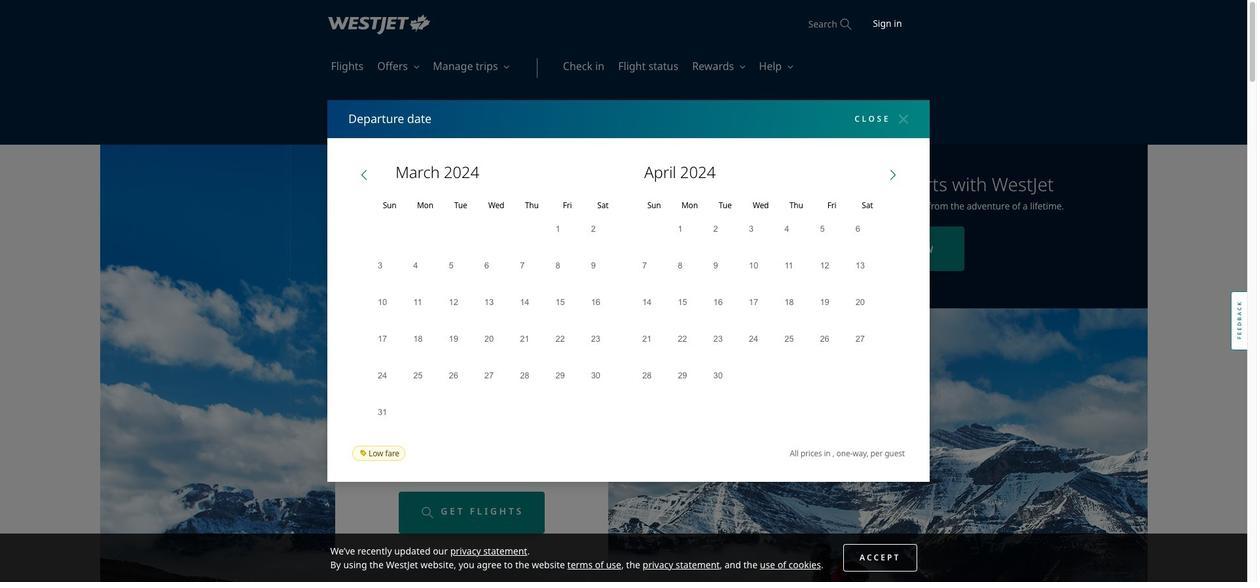 Task type: describe. For each thing, give the bounding box(es) containing it.
wednesday element for sunday element for 1st thursday element from right's tuesday element
[[743, 196, 779, 215]]

alert inside book a flight document
[[351, 287, 593, 304]]

saturday element for 1st thursday element from right
[[850, 196, 886, 215]]

2 grid from the left
[[637, 215, 886, 436]]

saturday element for 1st thursday element from the left
[[585, 196, 621, 215]]

2 thursday element from the left
[[779, 196, 815, 215]]

book a flight document
[[0, 0, 1258, 582]]

wednesday element for tuesday element for 1st thursday element from the left sunday element
[[479, 196, 514, 215]]

westjet image
[[317, 0, 441, 49]]



Task type: vqa. For each thing, say whether or not it's contained in the screenshot.
list for second list item
no



Task type: locate. For each thing, give the bounding box(es) containing it.
1 horizontal spatial sunday element
[[637, 196, 672, 215]]

1 horizontal spatial thursday element
[[779, 196, 815, 215]]

0 horizontal spatial sunday element
[[372, 196, 408, 215]]

friday element
[[550, 196, 585, 215], [815, 196, 850, 215]]

1 horizontal spatial saturday element
[[850, 196, 886, 215]]

0 horizontal spatial grid
[[372, 215, 621, 436]]

2 tuesday element from the left
[[708, 196, 743, 215]]

thursday element
[[514, 196, 550, 215], [779, 196, 815, 215]]

alert
[[351, 287, 593, 304]]

1 horizontal spatial monday element
[[672, 196, 708, 215]]

2 saturday element from the left
[[850, 196, 886, 215]]

0 horizontal spatial monday element
[[408, 196, 443, 215]]

0 horizontal spatial wednesday element
[[479, 196, 514, 215]]

wednesday element
[[479, 196, 514, 215], [743, 196, 779, 215]]

1 grid from the left
[[372, 215, 621, 436]]

0 horizontal spatial saturday element
[[585, 196, 621, 215]]

1 horizontal spatial grid
[[637, 215, 886, 436]]

1 tuesday element from the left
[[443, 196, 479, 215]]

feedback image
[[1232, 291, 1248, 350]]

sunday element for 1st thursday element from right
[[637, 196, 672, 215]]

0 horizontal spatial tuesday element
[[443, 196, 479, 215]]

1 horizontal spatial friday element
[[815, 196, 850, 215]]

saturday element
[[585, 196, 621, 215], [850, 196, 886, 215]]

2 sunday element from the left
[[637, 196, 672, 215]]

1 friday element from the left
[[550, 196, 585, 215]]

tuesday element for sunday element for 1st thursday element from right
[[708, 196, 743, 215]]

sunday element
[[372, 196, 408, 215], [637, 196, 672, 215]]

grid
[[372, 215, 621, 436], [637, 215, 886, 436]]

tuesday element
[[443, 196, 479, 215], [708, 196, 743, 215]]

1 sunday element from the left
[[372, 196, 408, 215]]

1 horizontal spatial tuesday element
[[708, 196, 743, 215]]

1 monday element from the left
[[408, 196, 443, 215]]

2 wednesday element from the left
[[743, 196, 779, 215]]

tuesday element for 1st thursday element from the left sunday element
[[443, 196, 479, 215]]

1 horizontal spatial wednesday element
[[743, 196, 779, 215]]

2 friday element from the left
[[815, 196, 850, 215]]

1 saturday element from the left
[[585, 196, 621, 215]]

0 horizontal spatial thursday element
[[514, 196, 550, 215]]

friday element for the "saturday" element related to 1st thursday element from the left
[[550, 196, 585, 215]]

banner
[[331, 534, 917, 582]]

0 horizontal spatial friday element
[[550, 196, 585, 215]]

monday element for sunday element for 1st thursday element from right
[[672, 196, 708, 215]]

sunday element for 1st thursday element from the left
[[372, 196, 408, 215]]

1 wednesday element from the left
[[479, 196, 514, 215]]

monday element for 1st thursday element from the left sunday element
[[408, 196, 443, 215]]

monday element
[[408, 196, 443, 215], [672, 196, 708, 215]]

2 monday element from the left
[[672, 196, 708, 215]]

friday element for the "saturday" element related to 1st thursday element from right
[[815, 196, 850, 215]]

1 thursday element from the left
[[514, 196, 550, 215]]



